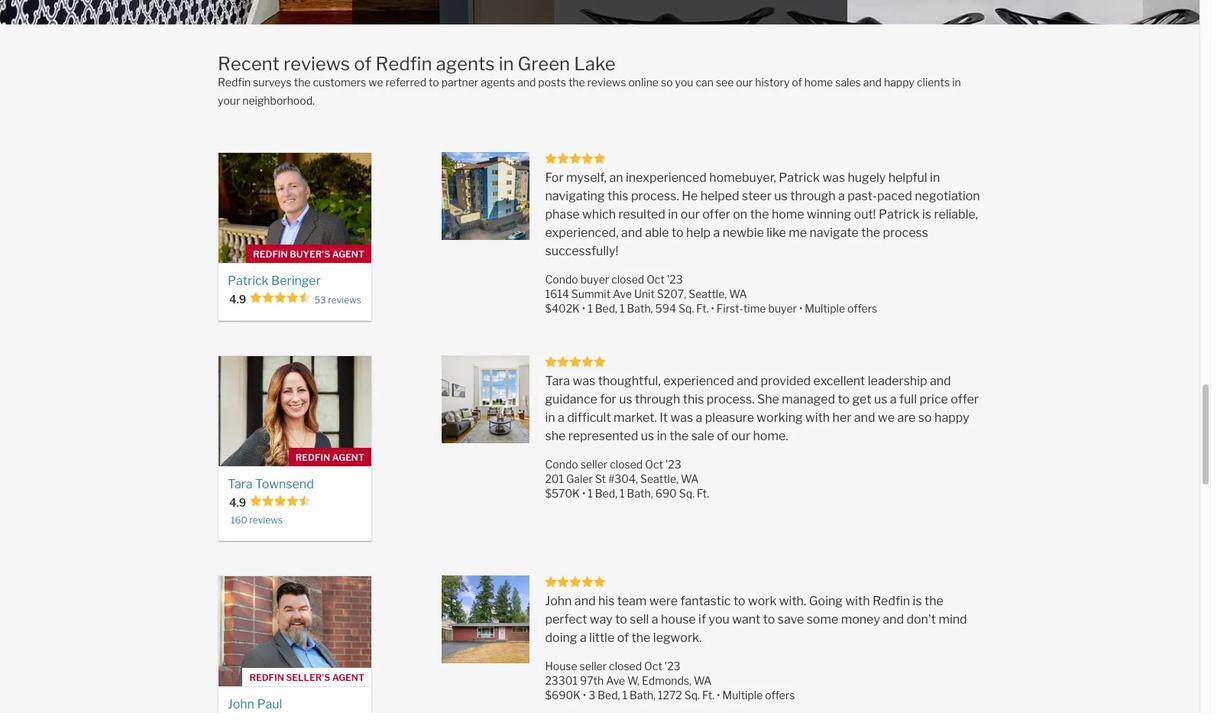Task type: vqa. For each thing, say whether or not it's contained in the screenshot.
time
yes



Task type: describe. For each thing, give the bounding box(es) containing it.
navigating
[[545, 189, 605, 203]]

sq. for experienced
[[679, 487, 695, 500]]

redfin up paul
[[250, 672, 284, 684]]

is inside the for myself, an inexperienced homebuyer, patrick was hugely helpful in navigating this process. he helped steer us through a past-paced negotiation phase which resulted in our offer on the home winning out! patrick is reliable, experienced, and able to help a newbie like me navigate the process successfully!
[[923, 207, 932, 221]]

and left his on the bottom
[[575, 594, 596, 608]]

john paul
[[228, 697, 282, 712]]

1 down '#304,'
[[620, 487, 625, 500]]

patrick inside patrick beringer 4.9
[[228, 273, 269, 288]]

through inside the for myself, an inexperienced homebuyer, patrick was hugely helpful in navigating this process. he helped steer us through a past-paced negotiation phase which resulted in our offer on the home winning out! patrick is reliable, experienced, and able to help a newbie like me navigate the process successfully!
[[791, 189, 836, 203]]

$402k
[[545, 302, 580, 315]]

160
[[231, 514, 248, 526]]

doing
[[545, 630, 578, 645]]

1614
[[545, 287, 569, 300]]

wa for were
[[694, 674, 712, 687]]

a left past-
[[839, 189, 845, 203]]

160 reviews
[[231, 514, 283, 526]]

'23 inside house seller closed  oct '23 23301 97th ave w, edmonds, wa $690k • 3 bed, 1 bath, 1272 sq. ft. • multiple offers
[[665, 660, 681, 673]]

2 vertical spatial was
[[671, 410, 694, 425]]

and down get
[[855, 410, 876, 425]]

fantastic
[[681, 594, 731, 608]]

wa for and
[[681, 472, 699, 485]]

offer inside the tara was thoughtful, experienced and provided excellent leadership and guidance for us through this process. she managed to get us a full price offer in a difficult market. it was a pleasure working with her and we are so happy she represented us in the sale of our home.
[[951, 392, 979, 406]]

and down green
[[518, 76, 536, 89]]

past-
[[848, 189, 878, 203]]

paced
[[878, 189, 913, 203]]

lake
[[574, 53, 616, 75]]

us right get
[[875, 392, 888, 406]]

process. inside the tara was thoughtful, experienced and provided excellent leadership and guidance for us through this process. she managed to get us a full price offer in a difficult market. it was a pleasure working with her and we are so happy she represented us in the sale of our home.
[[707, 392, 755, 406]]

redfin up referred at the top of page
[[376, 53, 432, 75]]

the right posts
[[569, 76, 585, 89]]

and up price
[[930, 374, 952, 388]]

clients
[[917, 76, 950, 89]]

helped
[[701, 189, 740, 203]]

so inside the tara was thoughtful, experienced and provided excellent leadership and guidance for us through this process. she managed to get us a full price offer in a difficult market. it was a pleasure working with her and we are so happy she represented us in the sale of our home.
[[919, 410, 932, 425]]

john paul link
[[228, 696, 362, 713]]

97th
[[580, 674, 604, 687]]

1 inside house seller closed  oct '23 23301 97th ave w, edmonds, wa $690k • 3 bed, 1 bath, 1272 sq. ft. • multiple offers
[[623, 689, 628, 702]]

the inside the tara was thoughtful, experienced and provided excellent leadership and guidance for us through this process. she managed to get us a full price offer in a difficult market. it was a pleasure working with her and we are so happy she represented us in the sale of our home.
[[670, 429, 689, 443]]

house seller closed  oct '23 23301 97th ave w, edmonds, wa $690k • 3 bed, 1 bath, 1272 sq. ft. • multiple offers
[[545, 660, 795, 702]]

house
[[661, 612, 696, 627]]

redfin buyer's agent
[[253, 249, 365, 260]]

money
[[841, 612, 881, 627]]

for myself, an inexperienced homebuyer, patrick was hugely helpful in navigating this process. he helped steer us through a past-paced negotiation phase which resulted in our offer on the home winning out! patrick is reliable, experienced, and able to help a newbie like me navigate the process successfully!
[[545, 170, 983, 258]]

to inside the for myself, an inexperienced homebuyer, patrick was hugely helpful in navigating this process. he helped steer us through a past-paced negotiation phase which resulted in our offer on the home winning out! patrick is reliable, experienced, and able to help a newbie like me navigate the process successfully!
[[672, 225, 684, 240]]

bed, for his
[[598, 689, 620, 702]]

rating 5.0 out of 5 element for myself,
[[545, 152, 607, 166]]

to left sell
[[616, 612, 628, 627]]

phase
[[545, 207, 580, 221]]

sales
[[836, 76, 861, 89]]

us down market.
[[641, 429, 655, 443]]

leadership
[[868, 374, 928, 388]]

oct inside house seller closed  oct '23 23301 97th ave w, edmonds, wa $690k • 3 bed, 1 bath, 1272 sq. ft. • multiple offers
[[645, 660, 663, 673]]

the down sell
[[632, 630, 651, 645]]

offers inside house seller closed  oct '23 23301 97th ave w, edmonds, wa $690k • 3 bed, 1 bath, 1272 sq. ft. • multiple offers
[[766, 689, 795, 702]]

closed for she
[[610, 458, 643, 471]]

galer
[[567, 472, 593, 485]]

recent
[[218, 53, 280, 75]]

summit
[[572, 287, 611, 300]]

winning
[[807, 207, 852, 221]]

tara was thoughtful, experienced and provided excellent leadership and guidance for us through this process. she managed to get us a full price offer in a difficult market. it was a pleasure working with her and we are so happy she represented us in the sale of our home.
[[545, 374, 982, 443]]

redfin seller's agent
[[250, 672, 365, 684]]

partner
[[442, 76, 479, 89]]

on
[[733, 207, 748, 221]]

green
[[518, 53, 570, 75]]

rating 5.0 out of 5 element for and
[[545, 575, 607, 590]]

legwork.
[[654, 630, 702, 645]]

you inside john and his team were fantastic to work with. going with redfin is the perfect way to sell a house if you want to save some money and don't mind doing a little of the legwork.
[[709, 612, 730, 627]]

he
[[682, 189, 698, 203]]

• left first- at the right top of the page
[[711, 302, 715, 315]]

1 vertical spatial buyer
[[769, 302, 797, 315]]

beringer
[[271, 273, 321, 288]]

seller for john and his team were fantastic to work with. going with redfin is the perfect way to sell a house if you want to save some money and don't mind doing a little of the legwork.
[[580, 660, 607, 673]]

get
[[853, 392, 872, 406]]

buyer's
[[290, 249, 330, 260]]

are
[[898, 410, 916, 425]]

1 horizontal spatial patrick
[[779, 170, 820, 185]]

a right help
[[714, 225, 720, 240]]

our for hugely
[[681, 207, 700, 221]]

navigate
[[810, 225, 859, 240]]

don't
[[907, 612, 937, 627]]

full
[[900, 392, 917, 406]]

• right time
[[800, 302, 803, 315]]

happy inside recent reviews of redfin agents in green lake redfin surveys the customers we referred to partner agents and posts the reviews online so you can see our history of home sales and happy clients in your neighborhood.
[[885, 76, 915, 89]]

and right sales
[[864, 76, 882, 89]]

is inside john and his team were fantastic to work with. going with redfin is the perfect way to sell a house if you want to save some money and don't mind doing a little of the legwork.
[[913, 594, 923, 608]]

an
[[610, 170, 624, 185]]

the down steer at top
[[750, 207, 769, 221]]

in up "able"
[[668, 207, 678, 221]]

if
[[699, 612, 706, 627]]

me
[[789, 225, 807, 240]]

closed for help
[[612, 273, 645, 286]]

myself,
[[566, 170, 607, 185]]

in up negotiation
[[930, 170, 941, 185]]

john for john paul
[[228, 697, 255, 712]]

redfin up tara townsend link at left bottom
[[296, 452, 330, 463]]

condo buyer closed  oct '23 1614 summit ave unit s207, seattle, wa $402k • 1 bed, 1 bath, 594 sq. ft. • first-time buyer • multiple offers
[[545, 273, 878, 315]]

little
[[590, 630, 615, 645]]

reviews for recent
[[284, 53, 350, 75]]

some
[[807, 612, 839, 627]]

in down it
[[657, 429, 667, 443]]

1 vertical spatial was
[[573, 374, 596, 388]]

53 reviews
[[314, 294, 362, 306]]

a left 'full'
[[891, 392, 897, 406]]

this inside the for myself, an inexperienced homebuyer, patrick was hugely helpful in navigating this process. he helped steer us through a past-paced negotiation phase which resulted in our offer on the home winning out! patrick is reliable, experienced, and able to help a newbie like me navigate the process successfully!
[[608, 189, 629, 203]]

• right 1272
[[717, 689, 721, 702]]

first-
[[717, 302, 744, 315]]

redfin inside john and his team were fantastic to work with. going with redfin is the perfect way to sell a house if you want to save some money and don't mind doing a little of the legwork.
[[873, 594, 911, 608]]

1272
[[658, 689, 683, 702]]

ft. for were
[[703, 689, 715, 702]]

sale
[[692, 429, 715, 443]]

sq. inside condo buyer closed  oct '23 1614 summit ave unit s207, seattle, wa $402k • 1 bed, 1 bath, 594 sq. ft. • first-time buyer • multiple offers
[[679, 302, 694, 315]]

2 agent from the top
[[332, 452, 365, 463]]

condo for for myself, an inexperienced homebuyer, patrick was hugely helpful in navigating this process. he helped steer us through a past-paced negotiation phase which resulted in our offer on the home winning out! patrick is reliable, experienced, and able to help a newbie like me navigate the process successfully!
[[545, 273, 579, 286]]

rating 4.9 out of 5 element for beringer
[[250, 291, 311, 306]]

with.
[[780, 594, 807, 608]]

paul
[[257, 697, 282, 712]]

experienced,
[[545, 225, 619, 240]]

mind
[[939, 612, 968, 627]]

redfin up your
[[218, 76, 251, 89]]

redfin up patrick beringer 4.9
[[253, 249, 288, 260]]

see
[[716, 76, 734, 89]]

4.9 for tara
[[229, 496, 246, 509]]

hugely
[[848, 170, 886, 185]]

experienced
[[664, 374, 735, 388]]

reliable,
[[935, 207, 979, 221]]

and left don't
[[883, 612, 904, 627]]

201
[[545, 472, 564, 485]]

1 vertical spatial agents
[[481, 76, 515, 89]]

bed, for thoughtful,
[[595, 487, 618, 500]]

seattle real estate agent tara townsend image
[[219, 356, 372, 466]]

ave for for myself, an inexperienced homebuyer, patrick was hugely helpful in navigating this process. he helped steer us through a past-paced negotiation phase which resulted in our offer on the home winning out! patrick is reliable, experienced, and able to help a newbie like me navigate the process successfully!
[[613, 287, 632, 300]]

out!
[[854, 207, 877, 221]]

to up want
[[734, 594, 746, 608]]

difficult
[[568, 410, 611, 425]]

provided
[[761, 374, 811, 388]]

in left green
[[499, 53, 514, 75]]

her
[[833, 410, 852, 425]]

agent for redfin buyer's agent
[[332, 249, 365, 260]]

his
[[599, 594, 615, 608]]

53
[[314, 294, 326, 306]]

and inside the for myself, an inexperienced homebuyer, patrick was hugely helpful in navigating this process. he helped steer us through a past-paced negotiation phase which resulted in our offer on the home winning out! patrick is reliable, experienced, and able to help a newbie like me navigate the process successfully!
[[622, 225, 643, 240]]

market.
[[614, 410, 657, 425]]

redfin agent
[[296, 452, 365, 463]]

seattle real estate agent john paul image
[[219, 576, 372, 686]]

bed, inside condo buyer closed  oct '23 1614 summit ave unit s207, seattle, wa $402k • 1 bed, 1 bath, 594 sq. ft. • first-time buyer • multiple offers
[[595, 302, 618, 315]]

to inside the tara was thoughtful, experienced and provided excellent leadership and guidance for us through this process. she managed to get us a full price offer in a difficult market. it was a pleasure working with her and we are so happy she represented us in the sale of our home.
[[838, 392, 850, 406]]

wa inside condo buyer closed  oct '23 1614 summit ave unit s207, seattle, wa $402k • 1 bed, 1 bath, 594 sq. ft. • first-time buyer • multiple offers
[[730, 287, 748, 300]]

bath, for experienced
[[627, 487, 653, 500]]

• down summit
[[582, 302, 586, 315]]

house
[[545, 660, 578, 673]]

the up don't
[[925, 594, 944, 608]]

for
[[600, 392, 617, 406]]

sell
[[630, 612, 649, 627]]

condo for tara was thoughtful, experienced and provided excellent leadership and guidance for us through this process. she managed to get us a full price offer in a difficult market. it was a pleasure working with her and we are so happy she represented us in the sale of our home.
[[545, 458, 579, 471]]

$570k
[[545, 487, 580, 500]]



Task type: locate. For each thing, give the bounding box(es) containing it.
0 vertical spatial bed,
[[595, 302, 618, 315]]

st
[[595, 472, 606, 485]]

want
[[733, 612, 761, 627]]

condo inside condo buyer closed  oct '23 1614 summit ave unit s207, seattle, wa $402k • 1 bed, 1 bath, 594 sq. ft. • first-time buyer • multiple offers
[[545, 273, 579, 286]]

1 condo from the top
[[545, 273, 579, 286]]

reviews
[[284, 53, 350, 75], [588, 76, 626, 89], [328, 294, 362, 306], [250, 514, 283, 526]]

us inside the for myself, an inexperienced homebuyer, patrick was hugely helpful in navigating this process. he helped steer us through a past-paced negotiation phase which resulted in our offer on the home winning out! patrick is reliable, experienced, and able to help a newbie like me navigate the process successfully!
[[775, 189, 788, 203]]

0 vertical spatial was
[[823, 170, 846, 185]]

0 vertical spatial buyer
[[581, 273, 609, 286]]

bath,
[[627, 302, 653, 315], [627, 487, 653, 500], [630, 689, 656, 702]]

successfully!
[[545, 244, 619, 258]]

our inside recent reviews of redfin agents in green lake redfin surveys the customers we referred to partner agents and posts the reviews online so you can see our history of home sales and happy clients in your neighborhood.
[[736, 76, 753, 89]]

1 horizontal spatial process.
[[707, 392, 755, 406]]

offers inside condo buyer closed  oct '23 1614 summit ave unit s207, seattle, wa $402k • 1 bed, 1 bath, 594 sq. ft. • first-time buyer • multiple offers
[[848, 302, 878, 315]]

seller's
[[286, 672, 330, 684]]

bath, for team
[[630, 689, 656, 702]]

0 vertical spatial process.
[[631, 189, 679, 203]]

going
[[809, 594, 843, 608]]

1 horizontal spatial was
[[671, 410, 694, 425]]

offer inside the for myself, an inexperienced homebuyer, patrick was hugely helpful in navigating this process. he helped steer us through a past-paced negotiation phase which resulted in our offer on the home winning out! patrick is reliable, experienced, and able to help a newbie like me navigate the process successfully!
[[703, 207, 731, 221]]

rating 5.0 out of 5 element up guidance
[[545, 355, 607, 370]]

2 4.9 from the top
[[229, 496, 246, 509]]

1 vertical spatial happy
[[935, 410, 970, 425]]

closed inside condo buyer closed  oct '23 1614 summit ave unit s207, seattle, wa $402k • 1 bed, 1 bath, 594 sq. ft. • first-time buyer • multiple offers
[[612, 273, 645, 286]]

through up winning
[[791, 189, 836, 203]]

of up 'customers'
[[354, 53, 372, 75]]

condo inside condo seller closed  oct '23 201 galer st #304, seattle, wa $570k • 1 bed, 1 bath, 690 sq. ft.
[[545, 458, 579, 471]]

0 horizontal spatial happy
[[885, 76, 915, 89]]

our inside the tara was thoughtful, experienced and provided excellent leadership and guidance for us through this process. she managed to get us a full price offer in a difficult market. it was a pleasure working with her and we are so happy she represented us in the sale of our home.
[[732, 429, 751, 443]]

price
[[920, 392, 949, 406]]

ave inside house seller closed  oct '23 23301 97th ave w, edmonds, wa $690k • 3 bed, 1 bath, 1272 sq. ft. • multiple offers
[[606, 674, 625, 687]]

recent reviews of redfin agents in green lake redfin surveys the customers we referred to partner agents and posts the reviews online so you can see our history of home sales and happy clients in your neighborhood.
[[218, 53, 962, 107]]

multiple inside house seller closed  oct '23 23301 97th ave w, edmonds, wa $690k • 3 bed, 1 bath, 1272 sq. ft. • multiple offers
[[723, 689, 763, 702]]

$690k
[[545, 689, 581, 702]]

ave for john and his team were fantastic to work with. going with redfin is the perfect way to sell a house if you want to save some money and don't mind doing a little of the legwork.
[[606, 674, 625, 687]]

• inside condo seller closed  oct '23 201 galer st #304, seattle, wa $570k • 1 bed, 1 bath, 690 sq. ft.
[[583, 487, 586, 500]]

closed up '#304,'
[[610, 458, 643, 471]]

with inside john and his team were fantastic to work with. going with redfin is the perfect way to sell a house if you want to save some money and don't mind doing a little of the legwork.
[[846, 594, 870, 608]]

this down experienced at the bottom right
[[683, 392, 704, 406]]

is
[[923, 207, 932, 221], [913, 594, 923, 608]]

agents right partner
[[481, 76, 515, 89]]

the up neighborhood.
[[294, 76, 311, 89]]

was right it
[[671, 410, 694, 425]]

buyer up summit
[[581, 273, 609, 286]]

oct inside condo seller closed  oct '23 201 galer st #304, seattle, wa $570k • 1 bed, 1 bath, 690 sq. ft.
[[645, 458, 664, 471]]

1 horizontal spatial john
[[545, 594, 572, 608]]

1 vertical spatial with
[[846, 594, 870, 608]]

690
[[656, 487, 677, 500]]

patrick up winning
[[779, 170, 820, 185]]

2 horizontal spatial was
[[823, 170, 846, 185]]

tara for tara was thoughtful, experienced and provided excellent leadership and guidance for us through this process. she managed to get us a full price offer in a difficult market. it was a pleasure working with her and we are so happy she represented us in the sale of our home.
[[545, 374, 570, 388]]

1 horizontal spatial tara
[[545, 374, 570, 388]]

3 rating 5.0 out of 5 element from the top
[[545, 575, 607, 590]]

wa up first- at the right top of the page
[[730, 287, 748, 300]]

closed inside house seller closed  oct '23 23301 97th ave w, edmonds, wa $690k • 3 bed, 1 bath, 1272 sq. ft. • multiple offers
[[609, 660, 642, 673]]

of inside the tara was thoughtful, experienced and provided excellent leadership and guidance for us through this process. she managed to get us a full price offer in a difficult market. it was a pleasure working with her and we are so happy she represented us in the sale of our home.
[[717, 429, 729, 443]]

1 horizontal spatial seattle,
[[689, 287, 727, 300]]

sq. right 690
[[679, 487, 695, 500]]

history
[[756, 76, 790, 89]]

2 vertical spatial our
[[732, 429, 751, 443]]

bed, down summit
[[595, 302, 618, 315]]

ft. right 690
[[697, 487, 710, 500]]

pleasure
[[706, 410, 755, 425]]

0 vertical spatial ave
[[613, 287, 632, 300]]

1 vertical spatial bed,
[[595, 487, 618, 500]]

of right the history
[[792, 76, 803, 89]]

sq. for team
[[685, 689, 700, 702]]

2 vertical spatial bath,
[[630, 689, 656, 702]]

wa right edmonds,
[[694, 674, 712, 687]]

john up perfect
[[545, 594, 572, 608]]

online
[[629, 76, 659, 89]]

john
[[545, 594, 572, 608], [228, 697, 255, 712]]

0 vertical spatial closed
[[612, 273, 645, 286]]

to right "able"
[[672, 225, 684, 240]]

tara townsend 4.9
[[228, 477, 314, 509]]

agent for redfin seller's agent
[[332, 672, 365, 684]]

1 vertical spatial seattle,
[[641, 472, 679, 485]]

1 vertical spatial patrick
[[879, 207, 920, 221]]

managed
[[782, 392, 836, 406]]

4.9 inside patrick beringer 4.9
[[229, 293, 246, 306]]

2 vertical spatial sq.
[[685, 689, 700, 702]]

sq. inside house seller closed  oct '23 23301 97th ave w, edmonds, wa $690k • 3 bed, 1 bath, 1272 sq. ft. • multiple offers
[[685, 689, 700, 702]]

tara
[[545, 374, 570, 388], [228, 477, 253, 491]]

0 vertical spatial patrick
[[779, 170, 820, 185]]

23301
[[545, 674, 578, 687]]

in right the clients
[[953, 76, 962, 89]]

1 vertical spatial '23
[[666, 458, 682, 471]]

was
[[823, 170, 846, 185], [573, 374, 596, 388], [671, 410, 694, 425]]

process. down 'inexperienced'
[[631, 189, 679, 203]]

2 horizontal spatial patrick
[[879, 207, 920, 221]]

work
[[748, 594, 777, 608]]

oct up 690
[[645, 458, 664, 471]]

0 horizontal spatial you
[[675, 76, 694, 89]]

seattle real estate agent patrick beringer image
[[219, 153, 372, 263]]

rating 5.0 out of 5 element
[[545, 152, 607, 166], [545, 355, 607, 370], [545, 575, 607, 590]]

1 horizontal spatial you
[[709, 612, 730, 627]]

john left paul
[[228, 697, 255, 712]]

1 vertical spatial so
[[919, 410, 932, 425]]

newbie
[[723, 225, 764, 240]]

sq. right 594
[[679, 302, 694, 315]]

condo up 201
[[545, 458, 579, 471]]

patrick left beringer at top left
[[228, 273, 269, 288]]

seattle, inside condo seller closed  oct '23 201 galer st #304, seattle, wa $570k • 1 bed, 1 bath, 690 sq. ft.
[[641, 472, 679, 485]]

we
[[369, 76, 383, 89], [878, 410, 895, 425]]

with
[[806, 410, 830, 425], [846, 594, 870, 608]]

is up don't
[[913, 594, 923, 608]]

sq. right 1272
[[685, 689, 700, 702]]

in up the she
[[545, 410, 556, 425]]

happy down price
[[935, 410, 970, 425]]

1 horizontal spatial this
[[683, 392, 704, 406]]

process. inside the for myself, an inexperienced homebuyer, patrick was hugely helpful in navigating this process. he helped steer us through a past-paced negotiation phase which resulted in our offer on the home winning out! patrick is reliable, experienced, and able to help a newbie like me navigate the process successfully!
[[631, 189, 679, 203]]

wa inside condo seller closed  oct '23 201 galer st #304, seattle, wa $570k • 1 bed, 1 bath, 690 sq. ft.
[[681, 472, 699, 485]]

1 vertical spatial bath,
[[627, 487, 653, 500]]

redfin up don't
[[873, 594, 911, 608]]

3 agent from the top
[[332, 672, 365, 684]]

a left the little
[[580, 630, 587, 645]]

0 horizontal spatial is
[[913, 594, 923, 608]]

0 vertical spatial agent
[[332, 249, 365, 260]]

'23 for newbie
[[667, 273, 683, 286]]

seller for tara was thoughtful, experienced and provided excellent leadership and guidance for us through this process. she managed to get us a full price offer in a difficult market. it was a pleasure working with her and we are so happy she represented us in the sale of our home.
[[581, 458, 608, 471]]

sq.
[[679, 302, 694, 315], [679, 487, 695, 500], [685, 689, 700, 702]]

is down negotiation
[[923, 207, 932, 221]]

perfect
[[545, 612, 587, 627]]

home inside recent reviews of redfin agents in green lake redfin surveys the customers we referred to partner agents and posts the reviews online so you can see our history of home sales and happy clients in your neighborhood.
[[805, 76, 834, 89]]

for
[[545, 170, 564, 185]]

rating 5.0 out of 5 element up the myself,
[[545, 152, 607, 166]]

0 vertical spatial oct
[[647, 273, 665, 286]]

through up it
[[635, 392, 681, 406]]

1 vertical spatial ave
[[606, 674, 625, 687]]

helpful
[[889, 170, 928, 185]]

tara inside tara townsend 4.9
[[228, 477, 253, 491]]

0 vertical spatial we
[[369, 76, 383, 89]]

a up the she
[[558, 410, 565, 425]]

guidance
[[545, 392, 598, 406]]

0 vertical spatial our
[[736, 76, 753, 89]]

we inside the tara was thoughtful, experienced and provided excellent leadership and guidance for us through this process. she managed to get us a full price offer in a difficult market. it was a pleasure working with her and we are so happy she represented us in the sale of our home.
[[878, 410, 895, 425]]

1 vertical spatial is
[[913, 594, 923, 608]]

agents up partner
[[436, 53, 495, 75]]

1 vertical spatial oct
[[645, 458, 664, 471]]

0 vertical spatial you
[[675, 76, 694, 89]]

1 vertical spatial we
[[878, 410, 895, 425]]

multiple right 1272
[[723, 689, 763, 702]]

a up sale
[[696, 410, 703, 425]]

the left sale
[[670, 429, 689, 443]]

ft. for and
[[697, 487, 710, 500]]

john for john and his team were fantastic to work with. going with redfin is the perfect way to sell a house if you want to save some money and don't mind doing a little of the legwork.
[[545, 594, 572, 608]]

0 vertical spatial tara
[[545, 374, 570, 388]]

to left partner
[[429, 76, 439, 89]]

oct for a
[[647, 273, 665, 286]]

1 horizontal spatial with
[[846, 594, 870, 608]]

us right for
[[619, 392, 633, 406]]

happy left the clients
[[885, 76, 915, 89]]

bed, inside house seller closed  oct '23 23301 97th ave w, edmonds, wa $690k • 3 bed, 1 bath, 1272 sq. ft. • multiple offers
[[598, 689, 620, 702]]

our for lake
[[736, 76, 753, 89]]

1 vertical spatial sq.
[[679, 487, 695, 500]]

•
[[582, 302, 586, 315], [711, 302, 715, 315], [800, 302, 803, 315], [583, 487, 586, 500], [583, 689, 587, 702], [717, 689, 721, 702]]

1 vertical spatial rating 4.9 out of 5 element
[[250, 494, 311, 510]]

was inside the for myself, an inexperienced homebuyer, patrick was hugely helpful in navigating this process. he helped steer us through a past-paced negotiation phase which resulted in our offer on the home winning out! patrick is reliable, experienced, and able to help a newbie like me navigate the process successfully!
[[823, 170, 846, 185]]

ave left unit
[[613, 287, 632, 300]]

2 rating 4.9 out of 5 element from the top
[[250, 494, 311, 510]]

we inside recent reviews of redfin agents in green lake redfin surveys the customers we referred to partner agents and posts the reviews online so you can see our history of home sales and happy clients in your neighborhood.
[[369, 76, 383, 89]]

save
[[778, 612, 804, 627]]

1 vertical spatial home
[[772, 207, 805, 221]]

steer
[[742, 189, 772, 203]]

0 vertical spatial '23
[[667, 273, 683, 286]]

through
[[791, 189, 836, 203], [635, 392, 681, 406]]

bath, inside house seller closed  oct '23 23301 97th ave w, edmonds, wa $690k • 3 bed, 1 bath, 1272 sq. ft. • multiple offers
[[630, 689, 656, 702]]

inexperienced
[[626, 170, 707, 185]]

1 down summit
[[588, 302, 593, 315]]

oct inside condo buyer closed  oct '23 1614 summit ave unit s207, seattle, wa $402k • 1 bed, 1 bath, 594 sq. ft. • first-time buyer • multiple offers
[[647, 273, 665, 286]]

0 vertical spatial john
[[545, 594, 572, 608]]

us right steer at top
[[775, 189, 788, 203]]

redfin
[[376, 53, 432, 75], [218, 76, 251, 89], [253, 249, 288, 260], [296, 452, 330, 463], [873, 594, 911, 608], [250, 672, 284, 684]]

2 vertical spatial '23
[[665, 660, 681, 673]]

160 reviews link
[[231, 514, 283, 527]]

home
[[805, 76, 834, 89], [772, 207, 805, 221]]

posts
[[539, 76, 566, 89]]

edmonds,
[[642, 674, 692, 687]]

condo seller closed  oct '23 201 galer st #304, seattle, wa $570k • 1 bed, 1 bath, 690 sq. ft.
[[545, 458, 710, 500]]

1 horizontal spatial through
[[791, 189, 836, 203]]

townsend
[[255, 477, 314, 491]]

so right are
[[919, 410, 932, 425]]

4.9 inside tara townsend 4.9
[[229, 496, 246, 509]]

agent up tara townsend link at left bottom
[[332, 452, 365, 463]]

negotiation
[[915, 189, 981, 203]]

1 right "3"
[[623, 689, 628, 702]]

our down he
[[681, 207, 700, 221]]

happy inside the tara was thoughtful, experienced and provided excellent leadership and guidance for us through this process. she managed to get us a full price offer in a difficult market. it was a pleasure working with her and we are so happy she represented us in the sale of our home.
[[935, 410, 970, 425]]

with inside the tara was thoughtful, experienced and provided excellent leadership and guidance for us through this process. she managed to get us a full price offer in a difficult market. it was a pleasure working with her and we are so happy she represented us in the sale of our home.
[[806, 410, 830, 425]]

ft. inside house seller closed  oct '23 23301 97th ave w, edmonds, wa $690k • 3 bed, 1 bath, 1272 sq. ft. • multiple offers
[[703, 689, 715, 702]]

our
[[736, 76, 753, 89], [681, 207, 700, 221], [732, 429, 751, 443]]

multiple inside condo buyer closed  oct '23 1614 summit ave unit s207, seattle, wa $402k • 1 bed, 1 bath, 594 sq. ft. • first-time buyer • multiple offers
[[805, 302, 846, 315]]

with up money
[[846, 594, 870, 608]]

tara townsend link
[[228, 476, 362, 493]]

0 vertical spatial through
[[791, 189, 836, 203]]

the down out! on the right of page
[[862, 225, 881, 240]]

0 vertical spatial with
[[806, 410, 830, 425]]

0 vertical spatial seller
[[581, 458, 608, 471]]

seller inside house seller closed  oct '23 23301 97th ave w, edmonds, wa $690k • 3 bed, 1 bath, 1272 sq. ft. • multiple offers
[[580, 660, 607, 673]]

reviews for 160
[[250, 514, 283, 526]]

1 rating 4.9 out of 5 element from the top
[[250, 291, 311, 306]]

2 vertical spatial closed
[[609, 660, 642, 673]]

1 4.9 from the top
[[229, 293, 246, 306]]

0 vertical spatial rating 5.0 out of 5 element
[[545, 152, 607, 166]]

unit
[[635, 287, 655, 300]]

agent right buyer's
[[332, 249, 365, 260]]

0 vertical spatial sq.
[[679, 302, 694, 315]]

594
[[656, 302, 677, 315]]

which
[[583, 207, 616, 221]]

0 vertical spatial so
[[661, 76, 673, 89]]

resulted
[[619, 207, 666, 221]]

tara for tara townsend 4.9
[[228, 477, 253, 491]]

4.9 down patrick beringer link
[[229, 293, 246, 306]]

1 vertical spatial closed
[[610, 458, 643, 471]]

1 vertical spatial wa
[[681, 472, 699, 485]]

bath, inside condo buyer closed  oct '23 1614 summit ave unit s207, seattle, wa $402k • 1 bed, 1 bath, 594 sq. ft. • first-time buyer • multiple offers
[[627, 302, 653, 315]]

ft. inside condo seller closed  oct '23 201 galer st #304, seattle, wa $570k • 1 bed, 1 bath, 690 sq. ft.
[[697, 487, 710, 500]]

#304,
[[608, 472, 638, 485]]

0 vertical spatial ft.
[[697, 302, 709, 315]]

bath, down unit
[[627, 302, 653, 315]]

0 vertical spatial seattle,
[[689, 287, 727, 300]]

thoughtful,
[[598, 374, 661, 388]]

you inside recent reviews of redfin agents in green lake redfin surveys the customers we referred to partner agents and posts the reviews online so you can see our history of home sales and happy clients in your neighborhood.
[[675, 76, 694, 89]]

1 agent from the top
[[332, 249, 365, 260]]

1 down galer
[[588, 487, 593, 500]]

1 vertical spatial you
[[709, 612, 730, 627]]

of inside john and his team were fantastic to work with. going with redfin is the perfect way to sell a house if you want to save some money and don't mind doing a little of the legwork.
[[617, 630, 629, 645]]

like
[[767, 225, 787, 240]]

'23 inside condo buyer closed  oct '23 1614 summit ave unit s207, seattle, wa $402k • 1 bed, 1 bath, 594 sq. ft. • first-time buyer • multiple offers
[[667, 273, 683, 286]]

bed, inside condo seller closed  oct '23 201 galer st #304, seattle, wa $570k • 1 bed, 1 bath, 690 sq. ft.
[[595, 487, 618, 500]]

bath, inside condo seller closed  oct '23 201 galer st #304, seattle, wa $570k • 1 bed, 1 bath, 690 sq. ft.
[[627, 487, 653, 500]]

0 vertical spatial agents
[[436, 53, 495, 75]]

0 horizontal spatial this
[[608, 189, 629, 203]]

4.9 for patrick
[[229, 293, 246, 306]]

tara up 160
[[228, 477, 253, 491]]

process
[[883, 225, 929, 240]]

rating 5.0 out of 5 element up his on the bottom
[[545, 575, 607, 590]]

2 vertical spatial bed,
[[598, 689, 620, 702]]

you
[[675, 76, 694, 89], [709, 612, 730, 627]]

was up guidance
[[573, 374, 596, 388]]

our down pleasure
[[732, 429, 751, 443]]

• left "3"
[[583, 689, 587, 702]]

2 vertical spatial ft.
[[703, 689, 715, 702]]

1 horizontal spatial offer
[[951, 392, 979, 406]]

reviews for 53
[[328, 294, 362, 306]]

3
[[589, 689, 596, 702]]

0 horizontal spatial we
[[369, 76, 383, 89]]

0 horizontal spatial seattle,
[[641, 472, 679, 485]]

reviews up 'customers'
[[284, 53, 350, 75]]

2 vertical spatial wa
[[694, 674, 712, 687]]

you left the can
[[675, 76, 694, 89]]

a right sell
[[652, 612, 659, 627]]

2 vertical spatial patrick
[[228, 273, 269, 288]]

0 vertical spatial condo
[[545, 273, 579, 286]]

1 vertical spatial our
[[681, 207, 700, 221]]

rating 4.9 out of 5 element
[[250, 291, 311, 306], [250, 494, 311, 510]]

condo up 1614
[[545, 273, 579, 286]]

this
[[608, 189, 629, 203], [683, 392, 704, 406]]

2 vertical spatial agent
[[332, 672, 365, 684]]

help
[[687, 225, 711, 240]]

reviews down lake
[[588, 76, 626, 89]]

of down pleasure
[[717, 429, 729, 443]]

process.
[[631, 189, 679, 203], [707, 392, 755, 406]]

closed inside condo seller closed  oct '23 201 galer st #304, seattle, wa $570k • 1 bed, 1 bath, 690 sq. ft.
[[610, 458, 643, 471]]

through inside the tara was thoughtful, experienced and provided excellent leadership and guidance for us through this process. she managed to get us a full price offer in a difficult market. it was a pleasure working with her and we are so happy she represented us in the sale of our home.
[[635, 392, 681, 406]]

oct
[[647, 273, 665, 286], [645, 458, 664, 471], [645, 660, 663, 673]]

time
[[744, 302, 766, 315]]

surveys
[[253, 76, 292, 89]]

customers
[[313, 76, 366, 89]]

0 vertical spatial this
[[608, 189, 629, 203]]

rating 4.9 out of 5 element for townsend
[[250, 494, 311, 510]]

sq. inside condo seller closed  oct '23 201 galer st #304, seattle, wa $570k • 1 bed, 1 bath, 690 sq. ft.
[[679, 487, 695, 500]]

to down work
[[764, 612, 775, 627]]

excellent
[[814, 374, 866, 388]]

home inside the for myself, an inexperienced homebuyer, patrick was hugely helpful in navigating this process. he helped steer us through a past-paced negotiation phase which resulted in our offer on the home winning out! patrick is reliable, experienced, and able to help a newbie like me navigate the process successfully!
[[772, 207, 805, 221]]

can
[[696, 76, 714, 89]]

0 horizontal spatial offers
[[766, 689, 795, 702]]

our inside the for myself, an inexperienced homebuyer, patrick was hugely helpful in navigating this process. he helped steer us through a past-paced negotiation phase which resulted in our offer on the home winning out! patrick is reliable, experienced, and able to help a newbie like me navigate the process successfully!
[[681, 207, 700, 221]]

you right if
[[709, 612, 730, 627]]

so inside recent reviews of redfin agents in green lake redfin surveys the customers we referred to partner agents and posts the reviews online so you can see our history of home sales and happy clients in your neighborhood.
[[661, 76, 673, 89]]

this inside the tara was thoughtful, experienced and provided excellent leadership and guidance for us through this process. she managed to get us a full price offer in a difficult market. it was a pleasure working with her and we are so happy she represented us in the sale of our home.
[[683, 392, 704, 406]]

homebuyer,
[[710, 170, 777, 185]]

to left get
[[838, 392, 850, 406]]

1 horizontal spatial we
[[878, 410, 895, 425]]

referred
[[386, 76, 427, 89]]

seattle, up first- at the right top of the page
[[689, 287, 727, 300]]

seattle, inside condo buyer closed  oct '23 1614 summit ave unit s207, seattle, wa $402k • 1 bed, 1 bath, 594 sq. ft. • first-time buyer • multiple offers
[[689, 287, 727, 300]]

1 vertical spatial 4.9
[[229, 496, 246, 509]]

bath, down '#304,'
[[627, 487, 653, 500]]

we left referred at the top of page
[[369, 76, 383, 89]]

ft. inside condo buyer closed  oct '23 1614 summit ave unit s207, seattle, wa $402k • 1 bed, 1 bath, 594 sq. ft. • first-time buyer • multiple offers
[[697, 302, 709, 315]]

home up the me
[[772, 207, 805, 221]]

0 horizontal spatial was
[[573, 374, 596, 388]]

0 horizontal spatial multiple
[[723, 689, 763, 702]]

'23 for us
[[666, 458, 682, 471]]

1 vertical spatial this
[[683, 392, 704, 406]]

seller inside condo seller closed  oct '23 201 galer st #304, seattle, wa $570k • 1 bed, 1 bath, 690 sq. ft.
[[581, 458, 608, 471]]

and up she
[[737, 374, 758, 388]]

team
[[618, 594, 647, 608]]

john inside john and his team were fantastic to work with. going with redfin is the perfect way to sell a house if you want to save some money and don't mind doing a little of the legwork.
[[545, 594, 572, 608]]

bed, down st at the bottom of page
[[595, 487, 618, 500]]

rating 5.0 out of 5 element for was
[[545, 355, 607, 370]]

1 vertical spatial tara
[[228, 477, 253, 491]]

'23 up s207,
[[667, 273, 683, 286]]

0 vertical spatial home
[[805, 76, 834, 89]]

1 horizontal spatial so
[[919, 410, 932, 425]]

she
[[758, 392, 780, 406]]

and down resulted on the right top of page
[[622, 225, 643, 240]]

buyer right time
[[769, 302, 797, 315]]

0 vertical spatial offers
[[848, 302, 878, 315]]

0 horizontal spatial buyer
[[581, 273, 609, 286]]

0 vertical spatial bath,
[[627, 302, 653, 315]]

working
[[757, 410, 803, 425]]

2 vertical spatial oct
[[645, 660, 663, 673]]

seller
[[581, 458, 608, 471], [580, 660, 607, 673]]

0 horizontal spatial with
[[806, 410, 830, 425]]

s207,
[[657, 287, 687, 300]]

0 horizontal spatial through
[[635, 392, 681, 406]]

to inside recent reviews of redfin agents in green lake redfin surveys the customers we referred to partner agents and posts the reviews online so you can see our history of home sales and happy clients in your neighborhood.
[[429, 76, 439, 89]]

condo
[[545, 273, 579, 286], [545, 458, 579, 471]]

ave inside condo buyer closed  oct '23 1614 summit ave unit s207, seattle, wa $402k • 1 bed, 1 bath, 594 sq. ft. • first-time buyer • multiple offers
[[613, 287, 632, 300]]

'23 inside condo seller closed  oct '23 201 galer st #304, seattle, wa $570k • 1 bed, 1 bath, 690 sq. ft.
[[666, 458, 682, 471]]

1 rating 5.0 out of 5 element from the top
[[545, 152, 607, 166]]

1 left 594
[[620, 302, 625, 315]]

1 vertical spatial offer
[[951, 392, 979, 406]]

oct for represented
[[645, 458, 664, 471]]

53 reviews link
[[314, 294, 362, 307]]

in
[[499, 53, 514, 75], [953, 76, 962, 89], [930, 170, 941, 185], [668, 207, 678, 221], [545, 410, 556, 425], [657, 429, 667, 443]]

reviews right 160
[[250, 514, 283, 526]]

2 condo from the top
[[545, 458, 579, 471]]

0 vertical spatial wa
[[730, 287, 748, 300]]

1 vertical spatial rating 5.0 out of 5 element
[[545, 355, 607, 370]]

represented
[[569, 429, 639, 443]]

1 vertical spatial seller
[[580, 660, 607, 673]]

w,
[[628, 674, 640, 687]]

tara inside the tara was thoughtful, experienced and provided excellent leadership and guidance for us through this process. she managed to get us a full price offer in a difficult market. it was a pleasure working with her and we are so happy she represented us in the sale of our home.
[[545, 374, 570, 388]]

of
[[354, 53, 372, 75], [792, 76, 803, 89], [717, 429, 729, 443], [617, 630, 629, 645]]

1 horizontal spatial happy
[[935, 410, 970, 425]]

wa inside house seller closed  oct '23 23301 97th ave w, edmonds, wa $690k • 3 bed, 1 bath, 1272 sq. ft. • multiple offers
[[694, 674, 712, 687]]

seattle, up 690
[[641, 472, 679, 485]]

2 rating 5.0 out of 5 element from the top
[[545, 355, 607, 370]]

0 horizontal spatial patrick
[[228, 273, 269, 288]]

offer right price
[[951, 392, 979, 406]]

1 vertical spatial agent
[[332, 452, 365, 463]]



